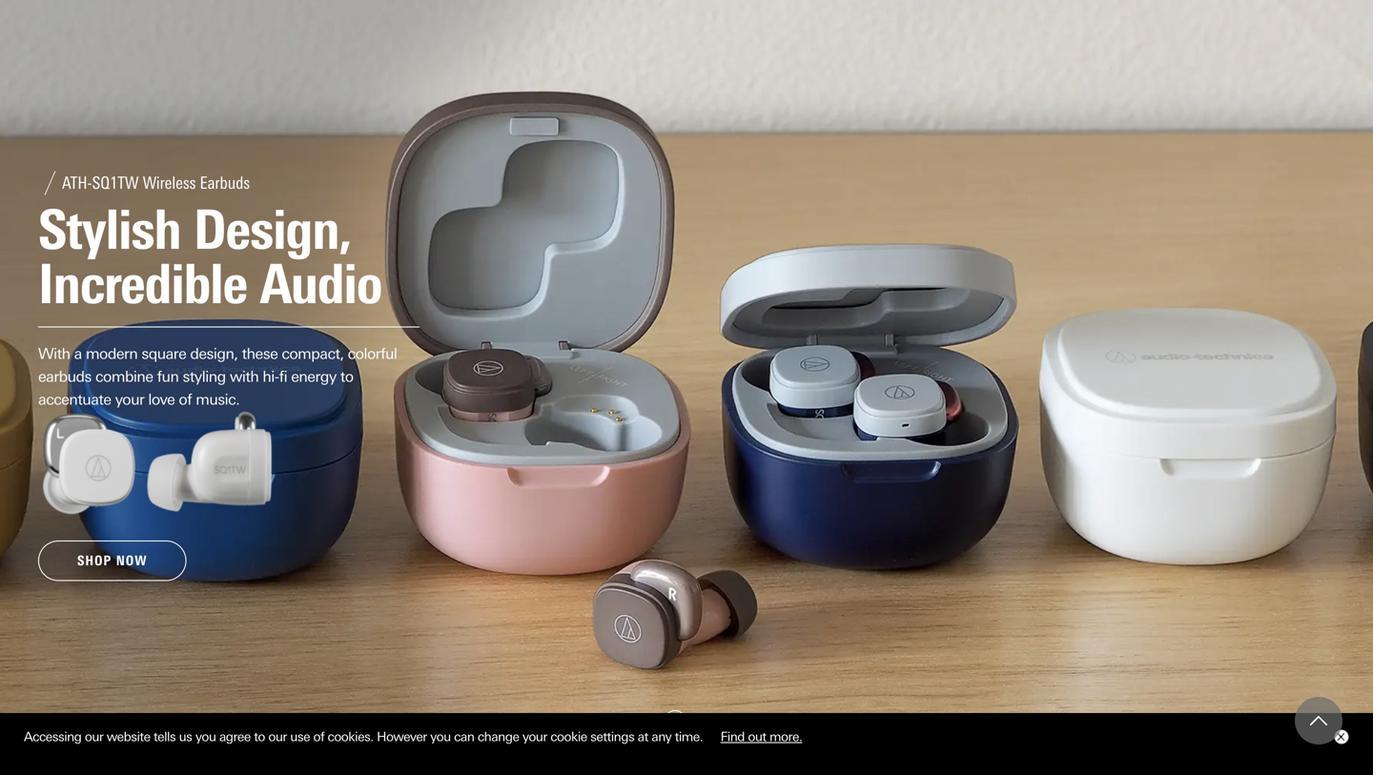 Task type: locate. For each thing, give the bounding box(es) containing it.
1 our from the left
[[85, 730, 103, 745]]

time.
[[675, 730, 703, 745]]

a
[[74, 345, 82, 363]]

any
[[652, 730, 672, 745]]

our left use in the left bottom of the page
[[268, 730, 287, 745]]

agree
[[219, 730, 251, 745]]

0 horizontal spatial you
[[195, 730, 216, 745]]

you left can
[[430, 730, 451, 745]]

shop now link
[[38, 541, 187, 581]]

you right the us
[[195, 730, 216, 745]]

our
[[85, 730, 103, 745], [268, 730, 287, 745]]

1 horizontal spatial your
[[522, 730, 547, 745]]

ath-sq1tw wireless earbuds image
[[0, 0, 1373, 764]]

shop now
[[77, 553, 147, 569]]

settings
[[591, 730, 634, 745]]

to inside with a modern square design, these compact, colorful earbuds combine fun styling with hi-fi energy to accentuate your love of music.
[[340, 368, 353, 385]]

to right the agree
[[254, 730, 265, 745]]

can
[[454, 730, 474, 745]]

to right energy
[[340, 368, 353, 385]]

0 horizontal spatial your
[[115, 391, 144, 408]]

your inside with a modern square design, these compact, colorful earbuds combine fun styling with hi-fi energy to accentuate your love of music.
[[115, 391, 144, 408]]

shop now button
[[38, 541, 187, 581]]

of right love
[[179, 391, 192, 408]]

now
[[116, 553, 147, 569]]

0 horizontal spatial to
[[254, 730, 265, 745]]

tells
[[153, 730, 176, 745]]

find out more.
[[721, 730, 802, 745]]

our left website
[[85, 730, 103, 745]]

out
[[748, 730, 766, 745]]

love
[[148, 391, 175, 408]]

0 horizontal spatial our
[[85, 730, 103, 745]]

you
[[195, 730, 216, 745], [430, 730, 451, 745]]

1 horizontal spatial to
[[340, 368, 353, 385]]

1 horizontal spatial of
[[313, 730, 324, 745]]

your left cookie at the left
[[522, 730, 547, 745]]

to
[[340, 368, 353, 385], [254, 730, 265, 745]]

1 horizontal spatial our
[[268, 730, 287, 745]]

0 vertical spatial to
[[340, 368, 353, 385]]

energy
[[291, 368, 336, 385]]

cross image
[[1337, 733, 1345, 741]]

1 vertical spatial of
[[313, 730, 324, 745]]

with
[[230, 368, 259, 385]]

earbuds
[[38, 368, 91, 385]]

your
[[115, 391, 144, 408], [522, 730, 547, 745]]

change
[[478, 730, 519, 745]]

0 vertical spatial of
[[179, 391, 192, 408]]

0 vertical spatial your
[[115, 391, 144, 408]]

your down combine
[[115, 391, 144, 408]]

accessing our website tells us you agree to our use of cookies. however you can change your cookie settings at any time.
[[24, 730, 706, 745]]

of
[[179, 391, 192, 408], [313, 730, 324, 745]]

1 vertical spatial your
[[522, 730, 547, 745]]

at
[[638, 730, 648, 745]]

music.
[[196, 391, 240, 408]]

styling
[[183, 368, 226, 385]]

of right use in the left bottom of the page
[[313, 730, 324, 745]]

1 horizontal spatial you
[[430, 730, 451, 745]]

these
[[242, 345, 278, 363]]

0 horizontal spatial of
[[179, 391, 192, 408]]

cookie
[[551, 730, 587, 745]]



Task type: vqa. For each thing, say whether or not it's contained in the screenshot.
2nd our from the right
yes



Task type: describe. For each thing, give the bounding box(es) containing it.
design,
[[190, 345, 238, 363]]

arrow up image
[[1310, 712, 1328, 730]]

with a modern square design, these compact, colorful earbuds combine fun styling with hi-fi energy to accentuate your love of music.
[[38, 345, 397, 408]]

2 you from the left
[[430, 730, 451, 745]]

use
[[290, 730, 310, 745]]

modern
[[86, 345, 138, 363]]

find out more. link
[[706, 723, 817, 752]]

accentuate
[[38, 391, 111, 408]]

colorful
[[348, 345, 397, 363]]

square
[[141, 345, 186, 363]]

2 our from the left
[[268, 730, 287, 745]]

of inside with a modern square design, these compact, colorful earbuds combine fun styling with hi-fi energy to accentuate your love of music.
[[179, 391, 192, 408]]

1 you from the left
[[195, 730, 216, 745]]

more.
[[770, 730, 802, 745]]

cookies.
[[328, 730, 374, 745]]

find
[[721, 730, 745, 745]]

accessing
[[24, 730, 81, 745]]

however
[[377, 730, 427, 745]]

with
[[38, 345, 70, 363]]

hi-
[[263, 368, 279, 385]]

fun
[[157, 368, 179, 385]]

shop
[[77, 553, 112, 569]]

1 vertical spatial to
[[254, 730, 265, 745]]

compact,
[[282, 345, 344, 363]]

website
[[107, 730, 150, 745]]

fi
[[279, 368, 287, 385]]

combine
[[95, 368, 153, 385]]

us
[[179, 730, 192, 745]]



